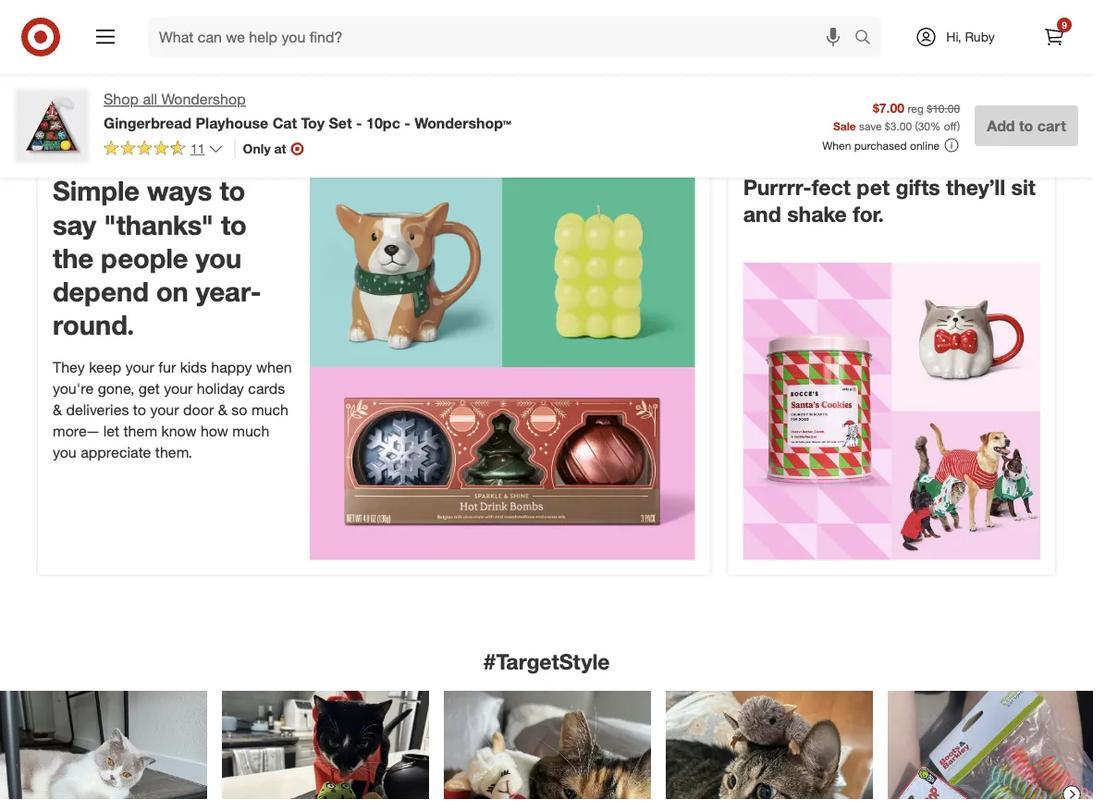 Task type: describe. For each thing, give the bounding box(es) containing it.
when purchased online
[[823, 138, 940, 152]]

simple
[[53, 174, 140, 207]]

to down only
[[220, 174, 245, 207]]

how
[[201, 422, 228, 440]]

gift
[[53, 145, 72, 159]]

search button
[[846, 17, 891, 61]]

%
[[931, 119, 941, 133]]

them.
[[155, 443, 192, 461]]

1 - from the left
[[356, 114, 362, 132]]

say
[[53, 208, 96, 241]]

)
[[957, 119, 960, 133]]

9 link
[[1034, 17, 1075, 57]]

when
[[823, 138, 851, 152]]

What can we help you find? suggestions appear below search field
[[148, 17, 859, 57]]

$7.00 reg $10.00 sale save $ 3.00 ( 30 % off )
[[834, 100, 960, 133]]

#targetstyle
[[483, 649, 610, 675]]

sit
[[1012, 174, 1036, 200]]

people
[[101, 242, 188, 274]]

round.
[[53, 309, 134, 341]]

toy
[[301, 114, 325, 132]]

reg
[[908, 101, 924, 115]]

depend
[[53, 275, 149, 308]]

user image by @harry_meows image
[[222, 691, 429, 799]]

simple ways to say "thanks" to the people you depend on year-round. image
[[310, 174, 695, 560]]

$
[[885, 119, 891, 133]]

deliveries
[[66, 401, 129, 419]]

for.
[[853, 201, 884, 227]]

user image by @linc_n_loam image
[[666, 691, 873, 799]]

purrrr-fect pet gifts they'll sit and shake for. link
[[729, 123, 1056, 575]]

0 vertical spatial your
[[126, 358, 154, 376]]

save
[[859, 119, 882, 133]]

playhouse
[[196, 114, 268, 132]]

set
[[329, 114, 352, 132]]

gingerbread
[[104, 114, 191, 132]]

30
[[918, 119, 931, 133]]

simple ways to say "thanks" to the people you depend on year- round.
[[53, 174, 261, 341]]

ideas
[[75, 145, 103, 159]]

at
[[274, 140, 286, 157]]

$10.00
[[927, 101, 960, 115]]

online
[[910, 138, 940, 152]]

so
[[232, 401, 247, 419]]

shop
[[104, 90, 139, 108]]

shop all wondershop gingerbread playhouse cat toy set - 10pc - wondershop™
[[104, 90, 512, 132]]

add to cart button
[[975, 105, 1079, 146]]

10pc
[[366, 114, 400, 132]]

holiday
[[197, 379, 244, 398]]

0 vertical spatial much
[[252, 401, 289, 419]]

purrrr-fect pet gifts they'll sit and shake for. image
[[743, 263, 1041, 560]]

you're
[[53, 379, 94, 398]]

happy
[[211, 358, 252, 376]]

they
[[53, 358, 85, 376]]

pet
[[857, 174, 890, 200]]

get
[[139, 379, 160, 398]]

off
[[944, 119, 957, 133]]

ways
[[147, 174, 212, 207]]

9
[[1062, 19, 1067, 31]]

cards
[[248, 379, 285, 398]]

"thanks"
[[104, 208, 214, 241]]



Task type: locate. For each thing, give the bounding box(es) containing it.
fect
[[812, 174, 851, 200]]

on
[[156, 275, 188, 308]]

door
[[183, 401, 214, 419]]

you inside simple ways to say "thanks" to the people you depend on year- round.
[[196, 242, 242, 274]]

11
[[191, 140, 205, 157]]

purrrr-fect pet gifts they'll sit and shake for.
[[743, 174, 1036, 227]]

hi,
[[947, 29, 962, 45]]

shake
[[787, 201, 847, 227]]

search
[[846, 30, 891, 48]]

0 horizontal spatial -
[[356, 114, 362, 132]]

you
[[196, 242, 242, 274], [53, 443, 77, 461]]

-
[[356, 114, 362, 132], [405, 114, 411, 132]]

1 horizontal spatial &
[[218, 401, 227, 419]]

ruby
[[965, 29, 995, 45]]

to up year-
[[221, 208, 247, 241]]

add
[[987, 117, 1015, 135]]

know
[[161, 422, 197, 440]]

1 vertical spatial much
[[232, 422, 270, 440]]

fur
[[158, 358, 176, 376]]

cat
[[273, 114, 297, 132]]

much
[[252, 401, 289, 419], [232, 422, 270, 440]]

your up know
[[150, 401, 179, 419]]

your up get
[[126, 358, 154, 376]]

appreciate
[[81, 443, 151, 461]]

your down the fur
[[164, 379, 193, 398]]

to inside they keep your fur kids happy when you're gone, get your  holiday cards & deliveries to your door & so much more— let them know how much you appreciate them.
[[133, 401, 146, 419]]

2 vertical spatial your
[[150, 401, 179, 419]]

they keep your fur kids happy when you're gone, get your  holiday cards & deliveries to your door & so much more— let them know how much you appreciate them.
[[53, 358, 292, 461]]

when
[[256, 358, 292, 376]]

0 vertical spatial you
[[196, 242, 242, 274]]

sale
[[834, 119, 856, 133]]

keep
[[89, 358, 121, 376]]

$7.00
[[873, 100, 905, 116]]

much down cards
[[252, 401, 289, 419]]

&
[[53, 401, 62, 419], [218, 401, 227, 419]]

to inside button
[[1019, 117, 1034, 135]]

you up year-
[[196, 242, 242, 274]]

gifts
[[896, 174, 941, 200]]

& left so
[[218, 401, 227, 419]]

1 horizontal spatial -
[[405, 114, 411, 132]]

the
[[53, 242, 93, 274]]

1 vertical spatial your
[[164, 379, 193, 398]]

your
[[126, 358, 154, 376], [164, 379, 193, 398], [150, 401, 179, 419]]

kids
[[180, 358, 207, 376]]

them
[[124, 422, 157, 440]]

much down so
[[232, 422, 270, 440]]

image of gingerbread playhouse cat toy set - 10pc - wondershop™ image
[[15, 89, 89, 163]]

& down you're
[[53, 401, 62, 419]]

2 - from the left
[[405, 114, 411, 132]]

wondershop™
[[415, 114, 512, 132]]

you down more—
[[53, 443, 77, 461]]

- right 10pc
[[405, 114, 411, 132]]

to up them
[[133, 401, 146, 419]]

all
[[143, 90, 157, 108]]

user image by @ovenmitt.bandit image
[[444, 691, 651, 799]]

they'll
[[946, 174, 1006, 200]]

only
[[243, 140, 271, 157]]

you inside they keep your fur kids happy when you're gone, get your  holiday cards & deliveries to your door & so much more— let them know how much you appreciate them.
[[53, 443, 77, 461]]

2 & from the left
[[218, 401, 227, 419]]

hi, ruby
[[947, 29, 995, 45]]

user image by @onyxthemaniac image
[[888, 691, 1093, 799]]

more—
[[53, 422, 99, 440]]

purrrr-
[[743, 174, 812, 200]]

gift ideas
[[53, 145, 103, 159]]

purchased
[[854, 138, 907, 152]]

0 horizontal spatial you
[[53, 443, 77, 461]]

1 vertical spatial you
[[53, 443, 77, 461]]

1 horizontal spatial you
[[196, 242, 242, 274]]

add to cart
[[987, 117, 1067, 135]]

0 horizontal spatial &
[[53, 401, 62, 419]]

- right set
[[356, 114, 362, 132]]

and
[[743, 201, 781, 227]]

let
[[103, 422, 119, 440]]

11 link
[[104, 140, 223, 161]]

to right add
[[1019, 117, 1034, 135]]

cart
[[1038, 117, 1067, 135]]

gone,
[[98, 379, 134, 398]]

(
[[915, 119, 918, 133]]

only at
[[243, 140, 286, 157]]

wondershop
[[161, 90, 246, 108]]

year-
[[196, 275, 261, 308]]

1 & from the left
[[53, 401, 62, 419]]

3.00
[[891, 119, 912, 133]]

user image by @marble.the.british.cat image
[[0, 691, 207, 799]]

to
[[1019, 117, 1034, 135], [220, 174, 245, 207], [221, 208, 247, 241], [133, 401, 146, 419]]



Task type: vqa. For each thing, say whether or not it's contained in the screenshot.
They
yes



